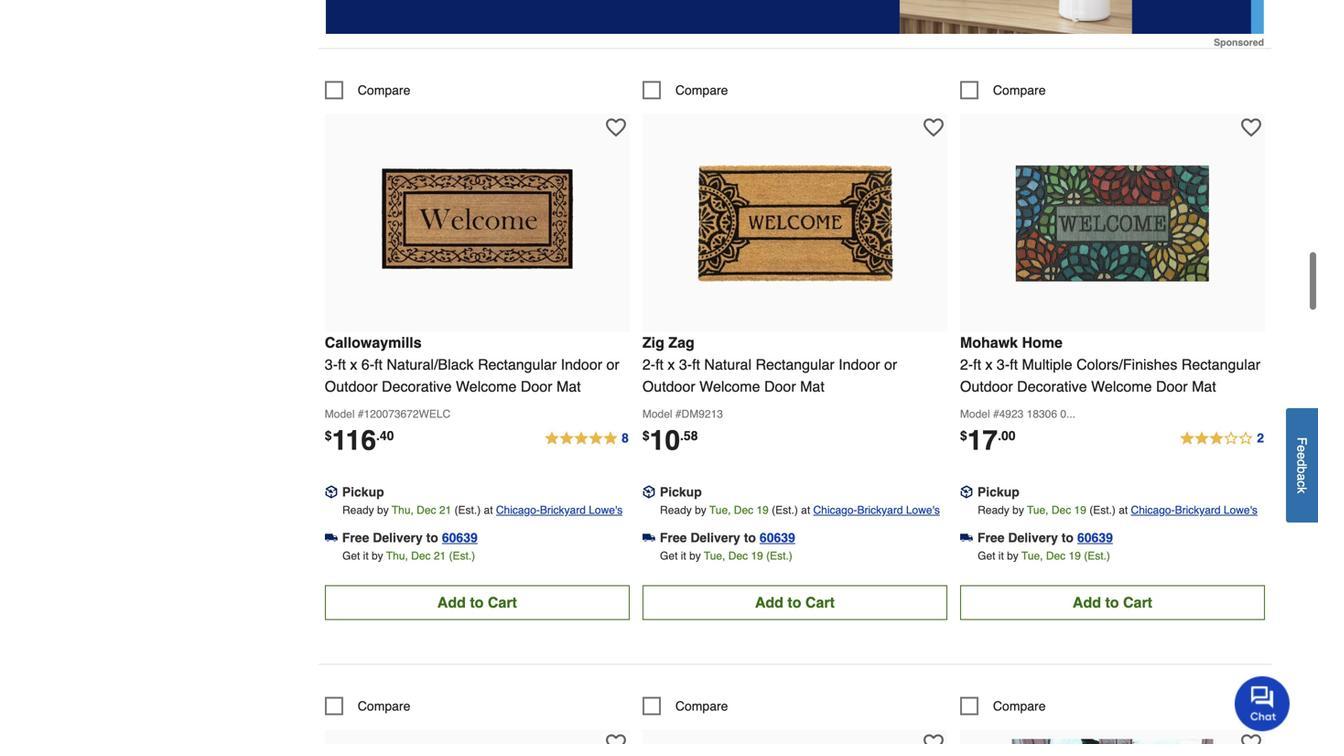 Task type: vqa. For each thing, say whether or not it's contained in the screenshot.


Task type: locate. For each thing, give the bounding box(es) containing it.
1 decorative from the left
[[382, 378, 452, 395]]

3- down mohawk
[[997, 356, 1010, 373]]

get it by tue, dec 19 (est.) for "60639" button associated with chicago-brickyard lowe's button associated with 1st truck filled image
[[660, 550, 793, 562]]

2 chicago-brickyard lowe's button from the left
[[813, 501, 940, 519]]

get it by thu, dec 21 (est.)
[[342, 550, 475, 562]]

welcome down "natural"
[[699, 378, 760, 395]]

1 delivery from the left
[[373, 530, 423, 545]]

2 horizontal spatial cart
[[1123, 594, 1153, 611]]

1 horizontal spatial model
[[642, 408, 672, 421]]

add to cart
[[437, 594, 517, 611], [755, 594, 835, 611], [1073, 594, 1153, 611]]

1 3- from the left
[[325, 356, 338, 373]]

door inside mohawk home 2-ft x 3-ft multiple colors/finishes rectangular outdoor decorative welcome door mat
[[1156, 378, 1188, 395]]

2 add to cart from the left
[[755, 594, 835, 611]]

0 horizontal spatial $
[[325, 428, 332, 443]]

ready
[[342, 504, 374, 517], [660, 504, 692, 517], [978, 504, 1010, 517]]

(est.)
[[455, 504, 481, 517], [772, 504, 798, 517], [1090, 504, 1116, 517], [449, 550, 475, 562], [766, 550, 793, 562], [1084, 550, 1110, 562]]

welcome for rectangular
[[456, 378, 517, 395]]

1000977384 element
[[960, 81, 1046, 99]]

door inside zig zag 2-ft x 3-ft natural rectangular indoor or outdoor welcome door mat
[[764, 378, 796, 395]]

60639
[[442, 530, 478, 545], [760, 530, 795, 545], [1077, 530, 1113, 545]]

a
[[1295, 474, 1310, 481]]

c
[[1295, 481, 1310, 487]]

3 60639 button from the left
[[1077, 529, 1113, 547]]

2 horizontal spatial chicago-brickyard lowe's button
[[1131, 501, 1258, 519]]

2- down mohawk
[[960, 356, 973, 373]]

3 add to cart button from the left
[[960, 585, 1265, 620]]

2 add to cart button from the left
[[642, 585, 947, 620]]

truck filled image
[[642, 531, 655, 544], [960, 531, 973, 544]]

1 horizontal spatial 2-
[[960, 356, 973, 373]]

1 ft from the left
[[338, 356, 346, 373]]

get for truck filled icon
[[342, 550, 360, 562]]

free
[[342, 530, 369, 545], [660, 530, 687, 545], [978, 530, 1005, 545]]

1 free delivery to 60639 from the left
[[342, 530, 478, 545]]

# up .00
[[993, 408, 999, 421]]

decorative down the natural/black
[[382, 378, 452, 395]]

2 outdoor from the left
[[642, 378, 695, 395]]

it for truck filled icon
[[363, 550, 369, 562]]

delivery for 1st truck filled image
[[691, 530, 740, 545]]

2 horizontal spatial lowe's
[[1224, 504, 1258, 517]]

60639 button for second truck filled image from left's chicago-brickyard lowe's button
[[1077, 529, 1113, 547]]

2 horizontal spatial 60639 button
[[1077, 529, 1113, 547]]

21 down the ready by thu, dec 21 (est.) at chicago-brickyard lowe's
[[434, 550, 446, 562]]

2 or from the left
[[884, 356, 897, 373]]

mohawk home 2-ft x 3-ft multiple colors/finishes rectangular outdoor decorative welcome door mat
[[960, 334, 1261, 395]]

2 horizontal spatial add
[[1073, 594, 1101, 611]]

or
[[606, 356, 619, 373], [884, 356, 897, 373]]

to
[[426, 530, 438, 545], [744, 530, 756, 545], [1062, 530, 1074, 545], [470, 594, 484, 611], [788, 594, 801, 611], [1105, 594, 1119, 611]]

8
[[622, 431, 629, 445]]

door
[[521, 378, 552, 395], [764, 378, 796, 395], [1156, 378, 1188, 395]]

free delivery to 60639
[[342, 530, 478, 545], [660, 530, 795, 545], [978, 530, 1113, 545]]

model
[[325, 408, 355, 421], [642, 408, 672, 421], [960, 408, 990, 421]]

mohawk
[[960, 334, 1018, 351]]

1 horizontal spatial cart
[[806, 594, 835, 611]]

zig zag 2-ft x 3-ft natural rectangular indoor or outdoor welcome door mat image
[[694, 123, 896, 324]]

0 horizontal spatial add to cart
[[437, 594, 517, 611]]

pickup image for ready by thu, dec 21 (est.) at chicago-brickyard lowe's
[[325, 486, 338, 498]]

5 ft from the left
[[973, 356, 981, 373]]

1 # from the left
[[358, 408, 364, 421]]

1 horizontal spatial decorative
[[1017, 378, 1087, 395]]

model # 4923 18306 0...
[[960, 408, 1076, 421]]

3 add from the left
[[1073, 594, 1101, 611]]

2 chicago- from the left
[[813, 504, 857, 517]]

21
[[439, 504, 451, 517], [434, 550, 446, 562]]

multiple
[[1022, 356, 1073, 373]]

3 door from the left
[[1156, 378, 1188, 395]]

2 horizontal spatial free
[[978, 530, 1005, 545]]

2 $ from the left
[[642, 428, 650, 443]]

2 horizontal spatial it
[[999, 550, 1004, 562]]

3 outdoor from the left
[[960, 378, 1013, 395]]

19
[[757, 504, 769, 517], [1074, 504, 1086, 517], [751, 550, 763, 562], [1069, 550, 1081, 562]]

0 horizontal spatial rectangular
[[478, 356, 557, 373]]

heart outline image
[[606, 734, 626, 744], [924, 734, 944, 744]]

1 horizontal spatial pickup image
[[642, 486, 655, 498]]

2 horizontal spatial rectangular
[[1182, 356, 1261, 373]]

0 horizontal spatial indoor
[[561, 356, 602, 373]]

60639 for chicago-brickyard lowe's button related to truck filled icon
[[442, 530, 478, 545]]

1 2- from the left
[[642, 356, 656, 373]]

1 horizontal spatial delivery
[[691, 530, 740, 545]]

2 horizontal spatial x
[[985, 356, 993, 373]]

8 button
[[544, 428, 630, 450]]

1 horizontal spatial heart outline image
[[924, 734, 944, 744]]

3 x from the left
[[985, 356, 993, 373]]

2- down zig
[[642, 356, 656, 373]]

x down mohawk
[[985, 356, 993, 373]]

1 it from the left
[[363, 550, 369, 562]]

2- inside zig zag 2-ft x 3-ft natural rectangular indoor or outdoor welcome door mat
[[642, 356, 656, 373]]

2 cart from the left
[[806, 594, 835, 611]]

1 horizontal spatial #
[[675, 408, 682, 421]]

2
[[1257, 431, 1264, 445]]

2 horizontal spatial add to cart button
[[960, 585, 1265, 620]]

1 horizontal spatial add
[[755, 594, 784, 611]]

1 $ from the left
[[325, 428, 332, 443]]

callowaymills 3-ft x 6-ft natural/black rectangular indoor or outdoor decorative welcome door mat
[[325, 334, 619, 395]]

3- down zag
[[679, 356, 692, 373]]

dec
[[417, 504, 436, 517], [734, 504, 754, 517], [1052, 504, 1071, 517], [411, 550, 431, 562], [728, 550, 748, 562], [1046, 550, 1066, 562]]

2 horizontal spatial brickyard
[[1175, 504, 1221, 517]]

1 horizontal spatial mat
[[800, 378, 825, 395]]

1 horizontal spatial free
[[660, 530, 687, 545]]

$ 17 .00
[[960, 425, 1016, 456]]

0 horizontal spatial 3-
[[325, 356, 338, 373]]

rectangular inside mohawk home 2-ft x 3-ft multiple colors/finishes rectangular outdoor decorative welcome door mat
[[1182, 356, 1261, 373]]

1 free from the left
[[342, 530, 369, 545]]

60639 button
[[442, 529, 478, 547], [760, 529, 795, 547], [1077, 529, 1113, 547]]

3 it from the left
[[999, 550, 1004, 562]]

1 get it by tue, dec 19 (est.) from the left
[[660, 550, 793, 562]]

pickup right pickup icon
[[978, 485, 1020, 499]]

tue,
[[709, 504, 731, 517], [1027, 504, 1049, 517], [704, 550, 725, 562], [1022, 550, 1043, 562]]

ready by tue, dec 19 (est.) at chicago-brickyard lowe's
[[660, 504, 940, 517], [978, 504, 1258, 517]]

0 horizontal spatial welcome
[[456, 378, 517, 395]]

2 welcome from the left
[[699, 378, 760, 395]]

2 horizontal spatial 3-
[[997, 356, 1010, 373]]

0 horizontal spatial truck filled image
[[642, 531, 655, 544]]

pickup down $ 116 .40
[[342, 485, 384, 499]]

1 add to cart button from the left
[[325, 585, 630, 620]]

x inside mohawk home 2-ft x 3-ft multiple colors/finishes rectangular outdoor decorative welcome door mat
[[985, 356, 993, 373]]

3 model from the left
[[960, 408, 990, 421]]

3 at from the left
[[1119, 504, 1128, 517]]

1 add to cart from the left
[[437, 594, 517, 611]]

compare inside "1002547540" element
[[675, 83, 728, 97]]

at
[[484, 504, 493, 517], [801, 504, 810, 517], [1119, 504, 1128, 517]]

it for 1st truck filled image
[[681, 550, 686, 562]]

3 pickup from the left
[[978, 485, 1020, 499]]

indoor
[[561, 356, 602, 373], [839, 356, 880, 373]]

add to cart button
[[325, 585, 630, 620], [642, 585, 947, 620], [960, 585, 1265, 620]]

1 60639 button from the left
[[442, 529, 478, 547]]

free for 1st truck filled image
[[660, 530, 687, 545]]

1 horizontal spatial lowe's
[[906, 504, 940, 517]]

1002547540 element
[[642, 81, 728, 99]]

free for truck filled icon
[[342, 530, 369, 545]]

zag
[[669, 334, 695, 351]]

2 door from the left
[[764, 378, 796, 395]]

60639 for chicago-brickyard lowe's button associated with 1st truck filled image
[[760, 530, 795, 545]]

# up $ 116 .40
[[358, 408, 364, 421]]

60639 button for chicago-brickyard lowe's button related to truck filled icon
[[442, 529, 478, 547]]

3 3- from the left
[[997, 356, 1010, 373]]

ready for second truck filled image from left
[[978, 504, 1010, 517]]

2- inside mohawk home 2-ft x 3-ft multiple colors/finishes rectangular outdoor decorative welcome door mat
[[960, 356, 973, 373]]

2 horizontal spatial outdoor
[[960, 378, 1013, 395]]

pickup
[[342, 485, 384, 499], [660, 485, 702, 499], [978, 485, 1020, 499]]

2 # from the left
[[675, 408, 682, 421]]

3- for 2-ft x 3-ft natural rectangular indoor or outdoor welcome door mat
[[679, 356, 692, 373]]

x left 6-
[[350, 356, 357, 373]]

3 free delivery to 60639 from the left
[[978, 530, 1113, 545]]

1 ready by tue, dec 19 (est.) at chicago-brickyard lowe's from the left
[[660, 504, 940, 517]]

by
[[377, 504, 389, 517], [695, 504, 706, 517], [1013, 504, 1024, 517], [372, 550, 383, 562], [689, 550, 701, 562], [1007, 550, 1019, 562]]

rectangular right "natural"
[[756, 356, 835, 373]]

compare
[[358, 83, 410, 97], [675, 83, 728, 97], [993, 83, 1046, 97], [358, 699, 410, 713], [675, 699, 728, 713], [993, 699, 1046, 713]]

1 chicago-brickyard lowe's button from the left
[[496, 501, 623, 519]]

pickup image up truck filled icon
[[325, 486, 338, 498]]

outdoor down 6-
[[325, 378, 378, 395]]

chicago-brickyard lowe's button
[[496, 501, 623, 519], [813, 501, 940, 519], [1131, 501, 1258, 519]]

welcome down colors/finishes
[[1091, 378, 1152, 395]]

$ inside $ 116 .40
[[325, 428, 332, 443]]

brickyard for chicago-brickyard lowe's button related to truck filled icon
[[540, 504, 586, 517]]

1 brickyard from the left
[[540, 504, 586, 517]]

$ right 8 on the left
[[642, 428, 650, 443]]

1 ready from the left
[[342, 504, 374, 517]]

3- inside callowaymills 3-ft x 6-ft natural/black rectangular indoor or outdoor decorative welcome door mat
[[325, 356, 338, 373]]

# up the .58
[[675, 408, 682, 421]]

model up 17
[[960, 408, 990, 421]]

1 horizontal spatial welcome
[[699, 378, 760, 395]]

chicago- for chicago-brickyard lowe's button related to truck filled icon
[[496, 504, 540, 517]]

0 horizontal spatial 60639 button
[[442, 529, 478, 547]]

2 horizontal spatial ready
[[978, 504, 1010, 517]]

3 lowe's from the left
[[1224, 504, 1258, 517]]

outdoor inside zig zag 2-ft x 3-ft natural rectangular indoor or outdoor welcome door mat
[[642, 378, 695, 395]]

model up 116
[[325, 408, 355, 421]]

2 at from the left
[[801, 504, 810, 517]]

0 horizontal spatial add
[[437, 594, 466, 611]]

#
[[358, 408, 364, 421], [675, 408, 682, 421], [993, 408, 999, 421]]

2 2- from the left
[[960, 356, 973, 373]]

ready down the $ 17 .00
[[978, 504, 1010, 517]]

1 truck filled image from the left
[[642, 531, 655, 544]]

2 get from the left
[[660, 550, 678, 562]]

compare inside 1003209920 element
[[993, 699, 1046, 713]]

0 horizontal spatial mat
[[557, 378, 581, 395]]

2 horizontal spatial delivery
[[1008, 530, 1058, 545]]

3- inside mohawk home 2-ft x 3-ft multiple colors/finishes rectangular outdoor decorative welcome door mat
[[997, 356, 1010, 373]]

2 60639 button from the left
[[760, 529, 795, 547]]

x
[[350, 356, 357, 373], [668, 356, 675, 373], [985, 356, 993, 373]]

mat for colors/finishes
[[1192, 378, 1216, 395]]

2 horizontal spatial get
[[978, 550, 995, 562]]

1 horizontal spatial add to cart
[[755, 594, 835, 611]]

3 chicago-brickyard lowe's button from the left
[[1131, 501, 1258, 519]]

1002319606 element
[[642, 697, 728, 715]]

21 up "get it by thu, dec 21 (est.)"
[[439, 504, 451, 517]]

free delivery to 60639 for truck filled icon
[[342, 530, 478, 545]]

1 horizontal spatial rectangular
[[756, 356, 835, 373]]

0 vertical spatial 21
[[439, 504, 451, 517]]

outdoor for 2-
[[960, 378, 1013, 395]]

truck filled image
[[325, 531, 338, 544]]

0 horizontal spatial 60639
[[442, 530, 478, 545]]

1 horizontal spatial ready
[[660, 504, 692, 517]]

1 welcome from the left
[[456, 378, 517, 395]]

3- left 6-
[[325, 356, 338, 373]]

1 horizontal spatial outdoor
[[642, 378, 695, 395]]

e up d
[[1295, 445, 1310, 452]]

0 horizontal spatial at
[[484, 504, 493, 517]]

2 rectangular from the left
[[756, 356, 835, 373]]

3 get from the left
[[978, 550, 995, 562]]

1 chicago- from the left
[[496, 504, 540, 517]]

outdoor inside callowaymills 3-ft x 6-ft natural/black rectangular indoor or outdoor decorative welcome door mat
[[325, 378, 378, 395]]

2 horizontal spatial $
[[960, 428, 967, 443]]

e up b
[[1295, 452, 1310, 459]]

f e e d b a c k button
[[1286, 408, 1318, 523]]

2 horizontal spatial chicago-
[[1131, 504, 1175, 517]]

welcome inside mohawk home 2-ft x 3-ft multiple colors/finishes rectangular outdoor decorative welcome door mat
[[1091, 378, 1152, 395]]

outdoor up 4923
[[960, 378, 1013, 395]]

model up 10 in the bottom of the page
[[642, 408, 672, 421]]

2 free from the left
[[660, 530, 687, 545]]

0 horizontal spatial door
[[521, 378, 552, 395]]

1 horizontal spatial 60639
[[760, 530, 795, 545]]

1 rectangular from the left
[[478, 356, 557, 373]]

2 pickup image from the left
[[642, 486, 655, 498]]

1 door from the left
[[521, 378, 552, 395]]

2 horizontal spatial 60639
[[1077, 530, 1113, 545]]

1 heart outline image from the left
[[606, 734, 626, 744]]

0 horizontal spatial lowe's
[[589, 504, 623, 517]]

0 horizontal spatial decorative
[[382, 378, 452, 395]]

compare inside 1002319606 element
[[675, 699, 728, 713]]

0 horizontal spatial or
[[606, 356, 619, 373]]

1 horizontal spatial chicago-
[[813, 504, 857, 517]]

pickup image down 10 in the bottom of the page
[[642, 486, 655, 498]]

0 horizontal spatial add to cart button
[[325, 585, 630, 620]]

get it by tue, dec 19 (est.)
[[660, 550, 793, 562], [978, 550, 1110, 562]]

zig
[[642, 334, 664, 351]]

0 horizontal spatial it
[[363, 550, 369, 562]]

x inside callowaymills 3-ft x 6-ft natural/black rectangular indoor or outdoor decorative welcome door mat
[[350, 356, 357, 373]]

17
[[967, 425, 998, 456]]

0 horizontal spatial 2-
[[642, 356, 656, 373]]

1 or from the left
[[606, 356, 619, 373]]

3 chicago- from the left
[[1131, 504, 1175, 517]]

3 60639 from the left
[[1077, 530, 1113, 545]]

0 horizontal spatial #
[[358, 408, 364, 421]]

2 decorative from the left
[[1017, 378, 1087, 395]]

1 horizontal spatial ready by tue, dec 19 (est.) at chicago-brickyard lowe's
[[978, 504, 1258, 517]]

3 mat from the left
[[1192, 378, 1216, 395]]

1 horizontal spatial it
[[681, 550, 686, 562]]

chicago-brickyard lowe's button for second truck filled image from left
[[1131, 501, 1258, 519]]

heart outline image
[[606, 117, 626, 138], [924, 117, 944, 138], [1241, 117, 1261, 138], [1241, 734, 1261, 744]]

welcome inside callowaymills 3-ft x 6-ft natural/black rectangular indoor or outdoor decorative welcome door mat
[[456, 378, 517, 395]]

3 free from the left
[[978, 530, 1005, 545]]

chicago- for chicago-brickyard lowe's button associated with 1st truck filled image
[[813, 504, 857, 517]]

decorative down multiple
[[1017, 378, 1087, 395]]

$ left .00
[[960, 428, 967, 443]]

# for zig zag 2-ft x 3-ft natural rectangular indoor or outdoor welcome door mat
[[675, 408, 682, 421]]

compare for 1003209920 element
[[993, 699, 1046, 713]]

0 horizontal spatial cart
[[488, 594, 517, 611]]

decorative inside mohawk home 2-ft x 3-ft multiple colors/finishes rectangular outdoor decorative welcome door mat
[[1017, 378, 1087, 395]]

2 horizontal spatial add to cart
[[1073, 594, 1153, 611]]

or inside zig zag 2-ft x 3-ft natural rectangular indoor or outdoor welcome door mat
[[884, 356, 897, 373]]

1 at from the left
[[484, 504, 493, 517]]

1 horizontal spatial door
[[764, 378, 796, 395]]

compare inside "1002744694" element
[[358, 83, 410, 97]]

e
[[1295, 445, 1310, 452], [1295, 452, 1310, 459]]

decorative
[[382, 378, 452, 395], [1017, 378, 1087, 395]]

2 get it by tue, dec 19 (est.) from the left
[[978, 550, 1110, 562]]

1 indoor from the left
[[561, 356, 602, 373]]

it
[[363, 550, 369, 562], [681, 550, 686, 562], [999, 550, 1004, 562]]

0 horizontal spatial free
[[342, 530, 369, 545]]

2 heart outline image from the left
[[924, 734, 944, 744]]

0 horizontal spatial heart outline image
[[606, 734, 626, 744]]

ft
[[338, 356, 346, 373], [374, 356, 383, 373], [656, 356, 664, 373], [692, 356, 700, 373], [973, 356, 981, 373], [1010, 356, 1018, 373]]

2 horizontal spatial door
[[1156, 378, 1188, 395]]

outdoor up model # dm9213
[[642, 378, 695, 395]]

x down zag
[[668, 356, 675, 373]]

outdoor inside mohawk home 2-ft x 3-ft multiple colors/finishes rectangular outdoor decorative welcome door mat
[[960, 378, 1013, 395]]

cart
[[488, 594, 517, 611], [806, 594, 835, 611], [1123, 594, 1153, 611]]

1 horizontal spatial 3-
[[679, 356, 692, 373]]

3 $ from the left
[[960, 428, 967, 443]]

2 horizontal spatial #
[[993, 408, 999, 421]]

at for chicago-brickyard lowe's button related to truck filled icon
[[484, 504, 493, 517]]

2 horizontal spatial mat
[[1192, 378, 1216, 395]]

rectangular up 2 button
[[1182, 356, 1261, 373]]

2 it from the left
[[681, 550, 686, 562]]

1 horizontal spatial chicago-brickyard lowe's button
[[813, 501, 940, 519]]

3 rectangular from the left
[[1182, 356, 1261, 373]]

2 delivery from the left
[[691, 530, 740, 545]]

1 horizontal spatial truck filled image
[[960, 531, 973, 544]]

4923
[[999, 408, 1024, 421]]

compare for 1000977384 "element"
[[993, 83, 1046, 97]]

1 pickup image from the left
[[325, 486, 338, 498]]

1 horizontal spatial add to cart button
[[642, 585, 947, 620]]

compare inside 1000977384 "element"
[[993, 83, 1046, 97]]

3 delivery from the left
[[1008, 530, 1058, 545]]

2 horizontal spatial pickup
[[978, 485, 1020, 499]]

mat
[[557, 378, 581, 395], [800, 378, 825, 395], [1192, 378, 1216, 395]]

dm9213
[[682, 408, 723, 421]]

ready down $ 10 .58
[[660, 504, 692, 517]]

delivery for second truck filled image from left
[[1008, 530, 1058, 545]]

compare for 1002319606 element
[[675, 699, 728, 713]]

1 model from the left
[[325, 408, 355, 421]]

actual price $116.40 element
[[325, 425, 394, 456]]

f
[[1295, 437, 1310, 445]]

actual price $17.00 element
[[960, 425, 1016, 456]]

1 horizontal spatial at
[[801, 504, 810, 517]]

1 horizontal spatial x
[[668, 356, 675, 373]]

pickup image
[[325, 486, 338, 498], [642, 486, 655, 498]]

outdoor
[[325, 378, 378, 395], [642, 378, 695, 395], [960, 378, 1013, 395]]

1 mat from the left
[[557, 378, 581, 395]]

$ left .40
[[325, 428, 332, 443]]

3-
[[325, 356, 338, 373], [679, 356, 692, 373], [997, 356, 1010, 373]]

1 horizontal spatial brickyard
[[857, 504, 903, 517]]

1 horizontal spatial pickup
[[660, 485, 702, 499]]

2 button
[[1179, 428, 1265, 450]]

3 ready from the left
[[978, 504, 1010, 517]]

.00
[[998, 428, 1016, 443]]

3 ft from the left
[[656, 356, 664, 373]]

welcome
[[456, 378, 517, 395], [699, 378, 760, 395], [1091, 378, 1152, 395]]

rectangular
[[478, 356, 557, 373], [756, 356, 835, 373], [1182, 356, 1261, 373]]

door inside callowaymills 3-ft x 6-ft natural/black rectangular indoor or outdoor decorative welcome door mat
[[521, 378, 552, 395]]

welcome down the natural/black
[[456, 378, 517, 395]]

0 horizontal spatial get it by tue, dec 19 (est.)
[[660, 550, 793, 562]]

chicago-
[[496, 504, 540, 517], [813, 504, 857, 517], [1131, 504, 1175, 517]]

$ for 10
[[642, 428, 650, 443]]

0 horizontal spatial delivery
[[373, 530, 423, 545]]

$
[[325, 428, 332, 443], [642, 428, 650, 443], [960, 428, 967, 443]]

2-
[[642, 356, 656, 373], [960, 356, 973, 373]]

1 horizontal spatial get
[[660, 550, 678, 562]]

2 horizontal spatial model
[[960, 408, 990, 421]]

$ for 17
[[960, 428, 967, 443]]

2 3- from the left
[[679, 356, 692, 373]]

1 vertical spatial thu,
[[386, 550, 408, 562]]

rubber-cal brown rectangular indoor or outdoor welcome door mat image
[[1012, 739, 1213, 744]]

2 ft from the left
[[374, 356, 383, 373]]

mat inside mohawk home 2-ft x 3-ft multiple colors/finishes rectangular outdoor decorative welcome door mat
[[1192, 378, 1216, 395]]

pickup down "actual price $10.58" element
[[660, 485, 702, 499]]

ready up "get it by thu, dec 21 (est.)"
[[342, 504, 374, 517]]

get
[[342, 550, 360, 562], [660, 550, 678, 562], [978, 550, 995, 562]]

$ inside $ 10 .58
[[642, 428, 650, 443]]

brickyard
[[540, 504, 586, 517], [857, 504, 903, 517], [1175, 504, 1221, 517]]

compare inside 1001361424 element
[[358, 699, 410, 713]]

18306
[[1027, 408, 1057, 421]]

k
[[1295, 487, 1310, 493]]

model # dm9213
[[642, 408, 723, 421]]

0 horizontal spatial ready
[[342, 504, 374, 517]]

1 horizontal spatial $
[[642, 428, 650, 443]]

2 indoor from the left
[[839, 356, 880, 373]]

$ inside the $ 17 .00
[[960, 428, 967, 443]]

rectangular right the natural/black
[[478, 356, 557, 373]]

6 ft from the left
[[1010, 356, 1018, 373]]

rectangular inside zig zag 2-ft x 3-ft natural rectangular indoor or outdoor welcome door mat
[[756, 356, 835, 373]]

add
[[437, 594, 466, 611], [755, 594, 784, 611], [1073, 594, 1101, 611]]

mat inside callowaymills 3-ft x 6-ft natural/black rectangular indoor or outdoor decorative welcome door mat
[[557, 378, 581, 395]]

2 horizontal spatial free delivery to 60639
[[978, 530, 1113, 545]]

2 ready from the left
[[660, 504, 692, 517]]

1 horizontal spatial free delivery to 60639
[[660, 530, 795, 545]]

0 horizontal spatial pickup
[[342, 485, 384, 499]]

get it by tue, dec 19 (est.) for "60639" button associated with second truck filled image from left's chicago-brickyard lowe's button
[[978, 550, 1110, 562]]

0 horizontal spatial model
[[325, 408, 355, 421]]

0 horizontal spatial pickup image
[[325, 486, 338, 498]]

1 horizontal spatial or
[[884, 356, 897, 373]]

chicago-brickyard lowe's button for 1st truck filled image
[[813, 501, 940, 519]]

3 brickyard from the left
[[1175, 504, 1221, 517]]

delivery
[[373, 530, 423, 545], [691, 530, 740, 545], [1008, 530, 1058, 545]]

4 ft from the left
[[692, 356, 700, 373]]

decorative inside callowaymills 3-ft x 6-ft natural/black rectangular indoor or outdoor decorative welcome door mat
[[382, 378, 452, 395]]

1 outdoor from the left
[[325, 378, 378, 395]]

0 horizontal spatial ready by tue, dec 19 (est.) at chicago-brickyard lowe's
[[660, 504, 940, 517]]

callowaymills 3-ft x 6-ft natural/black rectangular indoor or outdoor decorative welcome door mat image
[[377, 123, 578, 324]]

mat inside zig zag 2-ft x 3-ft natural rectangular indoor or outdoor welcome door mat
[[800, 378, 825, 395]]

2 mat from the left
[[800, 378, 825, 395]]

lowe's
[[589, 504, 623, 517], [906, 504, 940, 517], [1224, 504, 1258, 517]]

2 horizontal spatial at
[[1119, 504, 1128, 517]]

3 welcome from the left
[[1091, 378, 1152, 395]]

0 horizontal spatial free delivery to 60639
[[342, 530, 478, 545]]

door for colors/finishes
[[1156, 378, 1188, 395]]

model for 3-ft x 6-ft natural/black rectangular indoor or outdoor decorative welcome door mat
[[325, 408, 355, 421]]

2 model from the left
[[642, 408, 672, 421]]

3 # from the left
[[993, 408, 999, 421]]

welcome inside zig zag 2-ft x 3-ft natural rectangular indoor or outdoor welcome door mat
[[699, 378, 760, 395]]

2 free delivery to 60639 from the left
[[660, 530, 795, 545]]

x inside zig zag 2-ft x 3-ft natural rectangular indoor or outdoor welcome door mat
[[668, 356, 675, 373]]

brickyard for second truck filled image from left's chicago-brickyard lowe's button
[[1175, 504, 1221, 517]]

0 horizontal spatial get
[[342, 550, 360, 562]]

free delivery to 60639 for 1st truck filled image
[[660, 530, 795, 545]]

0 vertical spatial thu,
[[392, 504, 414, 517]]

1 horizontal spatial get it by tue, dec 19 (est.)
[[978, 550, 1110, 562]]

2 brickyard from the left
[[857, 504, 903, 517]]

$ for 116
[[325, 428, 332, 443]]

1 horizontal spatial 60639 button
[[760, 529, 795, 547]]

0 horizontal spatial x
[[350, 356, 357, 373]]

3- inside zig zag 2-ft x 3-ft natural rectangular indoor or outdoor welcome door mat
[[679, 356, 692, 373]]

thu,
[[392, 504, 414, 517], [386, 550, 408, 562]]



Task type: describe. For each thing, give the bounding box(es) containing it.
x for 2-ft x 3-ft multiple colors/finishes rectangular outdoor decorative welcome door mat
[[985, 356, 993, 373]]

x for 2-ft x 3-ft natural rectangular indoor or outdoor welcome door mat
[[668, 356, 675, 373]]

natural/black
[[387, 356, 474, 373]]

advertisement region
[[326, 0, 1264, 48]]

.58
[[680, 428, 698, 443]]

chat invite button image
[[1235, 676, 1291, 731]]

2 e from the top
[[1295, 452, 1310, 459]]

natural
[[704, 356, 752, 373]]

decorative for ft
[[1017, 378, 1087, 395]]

welcome for multiple
[[1091, 378, 1152, 395]]

120073672welc
[[364, 408, 451, 421]]

10
[[650, 425, 680, 456]]

3- for 2-ft x 3-ft multiple colors/finishes rectangular outdoor decorative welcome door mat
[[997, 356, 1010, 373]]

$ 10 .58
[[642, 425, 698, 456]]

get for 1st truck filled image
[[660, 550, 678, 562]]

mat for rectangular
[[800, 378, 825, 395]]

mohawk home 2-ft x 3-ft multiple colors/finishes rectangular outdoor decorative welcome door mat image
[[1012, 123, 1213, 324]]

.40
[[376, 428, 394, 443]]

callowaymills
[[325, 334, 422, 351]]

3 stars image
[[1179, 428, 1265, 450]]

rectangular inside callowaymills 3-ft x 6-ft natural/black rectangular indoor or outdoor decorative welcome door mat
[[478, 356, 557, 373]]

welcome for natural
[[699, 378, 760, 395]]

1003209920 element
[[960, 697, 1046, 715]]

1 pickup from the left
[[342, 485, 384, 499]]

or inside callowaymills 3-ft x 6-ft natural/black rectangular indoor or outdoor decorative welcome door mat
[[606, 356, 619, 373]]

ready by thu, dec 21 (est.) at chicago-brickyard lowe's
[[342, 504, 623, 517]]

f e e d b a c k
[[1295, 437, 1310, 493]]

actual price $10.58 element
[[642, 425, 698, 456]]

# for callowaymills 3-ft x 6-ft natural/black rectangular indoor or outdoor decorative welcome door mat
[[358, 408, 364, 421]]

pickup image for ready by tue, dec 19 (est.) at chicago-brickyard lowe's
[[642, 486, 655, 498]]

free for second truck filled image from left
[[978, 530, 1005, 545]]

pickup image
[[960, 486, 973, 498]]

116
[[332, 425, 376, 456]]

chicago-brickyard lowe's button for truck filled icon
[[496, 501, 623, 519]]

60639 button for chicago-brickyard lowe's button associated with 1st truck filled image
[[760, 529, 795, 547]]

compare for 1001361424 element
[[358, 699, 410, 713]]

ready by tue, dec 19 (est.) at chicago-brickyard lowe's for second truck filled image from left's chicago-brickyard lowe's button
[[978, 504, 1258, 517]]

indoor inside zig zag 2-ft x 3-ft natural rectangular indoor or outdoor welcome door mat
[[839, 356, 880, 373]]

ready for 1st truck filled image
[[660, 504, 692, 517]]

1 e from the top
[[1295, 445, 1310, 452]]

60639 for second truck filled image from left's chicago-brickyard lowe's button
[[1077, 530, 1113, 545]]

model # 120073672welc
[[325, 408, 451, 421]]

it for second truck filled image from left
[[999, 550, 1004, 562]]

colors/finishes
[[1077, 356, 1178, 373]]

1 add from the left
[[437, 594, 466, 611]]

indoor inside callowaymills 3-ft x 6-ft natural/black rectangular indoor or outdoor decorative welcome door mat
[[561, 356, 602, 373]]

mat for indoor
[[557, 378, 581, 395]]

6-
[[361, 356, 374, 373]]

model for 2-ft x 3-ft natural rectangular indoor or outdoor welcome door mat
[[642, 408, 672, 421]]

# for mohawk home 2-ft x 3-ft multiple colors/finishes rectangular outdoor decorative welcome door mat
[[993, 408, 999, 421]]

1 cart from the left
[[488, 594, 517, 611]]

at for second truck filled image from left's chicago-brickyard lowe's button
[[1119, 504, 1128, 517]]

outdoor for ft
[[325, 378, 378, 395]]

1 lowe's from the left
[[589, 504, 623, 517]]

0...
[[1060, 408, 1076, 421]]

compare for "1002744694" element
[[358, 83, 410, 97]]

chicago- for second truck filled image from left's chicago-brickyard lowe's button
[[1131, 504, 1175, 517]]

3 add to cart from the left
[[1073, 594, 1153, 611]]

$ 116 .40
[[325, 425, 394, 456]]

get for second truck filled image from left
[[978, 550, 995, 562]]

decorative for natural/black
[[382, 378, 452, 395]]

2 pickup from the left
[[660, 485, 702, 499]]

2 add from the left
[[755, 594, 784, 611]]

ready by tue, dec 19 (est.) at chicago-brickyard lowe's for chicago-brickyard lowe's button associated with 1st truck filled image
[[660, 504, 940, 517]]

b
[[1295, 466, 1310, 474]]

d
[[1295, 459, 1310, 466]]

door for indoor
[[521, 378, 552, 395]]

zig zag 2-ft x 3-ft natural rectangular indoor or outdoor welcome door mat
[[642, 334, 897, 395]]

1002744694 element
[[325, 81, 410, 99]]

brickyard for chicago-brickyard lowe's button associated with 1st truck filled image
[[857, 504, 903, 517]]

compare for "1002547540" element
[[675, 83, 728, 97]]

1 vertical spatial 21
[[434, 550, 446, 562]]

3 cart from the left
[[1123, 594, 1153, 611]]

ready for truck filled icon
[[342, 504, 374, 517]]

2- for 2-ft x 3-ft natural rectangular indoor or outdoor welcome door mat
[[642, 356, 656, 373]]

home
[[1022, 334, 1063, 351]]

1001361424 element
[[325, 697, 410, 715]]

model for 2-ft x 3-ft multiple colors/finishes rectangular outdoor decorative welcome door mat
[[960, 408, 990, 421]]

free delivery to 60639 for second truck filled image from left
[[978, 530, 1113, 545]]

2 truck filled image from the left
[[960, 531, 973, 544]]

5 stars image
[[544, 428, 630, 450]]

2- for 2-ft x 3-ft multiple colors/finishes rectangular outdoor decorative welcome door mat
[[960, 356, 973, 373]]

door for rectangular
[[764, 378, 796, 395]]

2 lowe's from the left
[[906, 504, 940, 517]]

at for chicago-brickyard lowe's button associated with 1st truck filled image
[[801, 504, 810, 517]]

delivery for truck filled icon
[[373, 530, 423, 545]]



